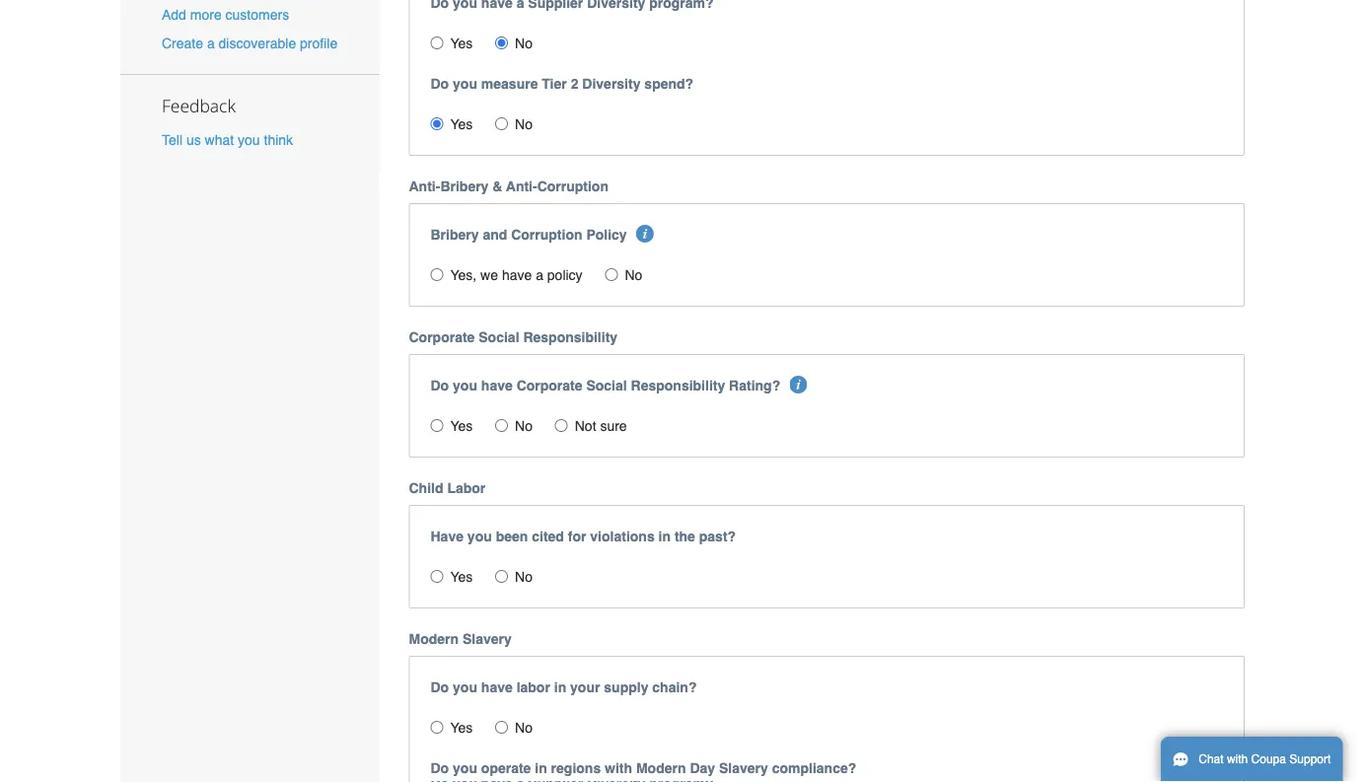 Task type: locate. For each thing, give the bounding box(es) containing it.
do left measure
[[431, 76, 449, 91]]

1 vertical spatial additional information image
[[790, 376, 807, 393]]

1 horizontal spatial anti-
[[506, 178, 537, 194]]

yes,
[[450, 267, 477, 283]]

with right regions
[[605, 760, 632, 776]]

social up not sure
[[586, 378, 627, 393]]

no down been
[[515, 569, 533, 585]]

modern
[[409, 631, 459, 647], [636, 760, 686, 776]]

have right we
[[502, 267, 532, 283]]

yes for have
[[450, 720, 473, 736]]

have
[[502, 267, 532, 283], [481, 378, 513, 393], [481, 679, 513, 695]]

do down corporate social responsibility
[[431, 378, 449, 393]]

add more customers link
[[162, 6, 289, 22]]

yes, we have a policy
[[450, 267, 583, 283]]

additional information image right policy
[[636, 225, 654, 242]]

do you measure tier 2 diversity spend?
[[431, 76, 694, 91]]

1 horizontal spatial modern
[[636, 760, 686, 776]]

5 yes from the top
[[450, 720, 473, 736]]

slavery
[[463, 631, 512, 647], [719, 760, 768, 776]]

responsibility up do you have corporate social responsibility rating?
[[523, 329, 618, 345]]

1 do from the top
[[431, 76, 449, 91]]

anti-bribery & anti-corruption
[[409, 178, 609, 194]]

2 yes from the top
[[450, 116, 473, 132]]

policy
[[547, 267, 583, 283]]

1 horizontal spatial social
[[586, 378, 627, 393]]

do down modern slavery
[[431, 679, 449, 695]]

0 vertical spatial social
[[479, 329, 519, 345]]

responsibility
[[523, 329, 618, 345], [631, 378, 725, 393]]

past?
[[699, 528, 736, 544]]

you left been
[[467, 528, 492, 544]]

social down we
[[479, 329, 519, 345]]

tell us what you think button
[[162, 130, 293, 150]]

3 do from the top
[[431, 679, 449, 695]]

&
[[492, 178, 502, 194]]

what
[[205, 132, 234, 148]]

anti- left & at the top of the page
[[409, 178, 440, 194]]

2 vertical spatial have
[[481, 679, 513, 695]]

feedback
[[162, 94, 236, 117]]

slavery right day
[[719, 760, 768, 776]]

chat
[[1199, 753, 1224, 766]]

4 yes from the top
[[450, 569, 473, 585]]

1 vertical spatial modern
[[636, 760, 686, 776]]

1 vertical spatial slavery
[[719, 760, 768, 776]]

do
[[431, 76, 449, 91], [431, 378, 449, 393], [431, 679, 449, 695], [431, 760, 449, 776]]

chat with coupa support
[[1199, 753, 1331, 766]]

1 horizontal spatial corporate
[[517, 378, 583, 393]]

corporate up not
[[517, 378, 583, 393]]

do for do you have corporate social responsibility rating?
[[431, 378, 449, 393]]

1 horizontal spatial with
[[1227, 753, 1248, 766]]

no left not
[[515, 418, 533, 434]]

in left your
[[554, 679, 566, 695]]

you right what
[[238, 132, 260, 148]]

additional information image for do you have corporate social responsibility rating?
[[790, 376, 807, 393]]

tell us what you think
[[162, 132, 293, 148]]

labor
[[447, 480, 486, 496]]

chain?
[[652, 679, 697, 695]]

chat with coupa support button
[[1161, 737, 1343, 782]]

do you have corporate social responsibility rating?
[[431, 378, 780, 393]]

1 vertical spatial a
[[536, 267, 543, 283]]

have left labor
[[481, 679, 513, 695]]

0 vertical spatial a
[[207, 35, 215, 51]]

0 horizontal spatial with
[[605, 760, 632, 776]]

have you been cited for violations in the past?
[[431, 528, 736, 544]]

1 vertical spatial corporate
[[517, 378, 583, 393]]

do for do you measure tier 2 diversity spend?
[[431, 76, 449, 91]]

in left the
[[658, 528, 671, 544]]

None radio
[[495, 36, 508, 49], [431, 117, 443, 130], [495, 419, 508, 432], [555, 419, 568, 432], [431, 570, 443, 583], [495, 36, 508, 49], [431, 117, 443, 130], [495, 419, 508, 432], [555, 419, 568, 432], [431, 570, 443, 583]]

3 yes from the top
[[450, 418, 473, 434]]

additional information image
[[636, 225, 654, 242], [790, 376, 807, 393]]

1 horizontal spatial additional information image
[[790, 376, 807, 393]]

do you have labor in your supply chain?
[[431, 679, 697, 695]]

have
[[431, 528, 464, 544]]

do left operate
[[431, 760, 449, 776]]

have for a
[[502, 267, 532, 283]]

1 vertical spatial have
[[481, 378, 513, 393]]

have down corporate social responsibility
[[481, 378, 513, 393]]

in right operate
[[535, 760, 547, 776]]

in
[[658, 528, 671, 544], [554, 679, 566, 695], [535, 760, 547, 776]]

additional information image right rating?
[[790, 376, 807, 393]]

0 horizontal spatial slavery
[[463, 631, 512, 647]]

2 do from the top
[[431, 378, 449, 393]]

you left operate
[[453, 760, 477, 776]]

you
[[453, 76, 477, 91], [238, 132, 260, 148], [453, 378, 477, 393], [467, 528, 492, 544], [453, 679, 477, 695], [453, 760, 477, 776]]

corporate
[[409, 329, 475, 345], [517, 378, 583, 393]]

anti- right & at the top of the page
[[506, 178, 537, 194]]

0 horizontal spatial anti-
[[409, 178, 440, 194]]

0 horizontal spatial corporate
[[409, 329, 475, 345]]

bribery left and at the top of page
[[431, 227, 479, 242]]

you left measure
[[453, 76, 477, 91]]

None radio
[[431, 36, 443, 49], [495, 117, 508, 130], [431, 268, 443, 281], [605, 268, 618, 281], [431, 419, 443, 432], [495, 570, 508, 583], [431, 721, 443, 734], [495, 721, 508, 734], [431, 36, 443, 49], [495, 117, 508, 130], [431, 268, 443, 281], [605, 268, 618, 281], [431, 419, 443, 432], [495, 570, 508, 583], [431, 721, 443, 734], [495, 721, 508, 734]]

with right chat
[[1227, 753, 1248, 766]]

bribery
[[440, 178, 489, 194], [431, 227, 479, 242]]

been
[[496, 528, 528, 544]]

0 vertical spatial corporate
[[409, 329, 475, 345]]

the
[[675, 528, 695, 544]]

a right create
[[207, 35, 215, 51]]

you down modern slavery
[[453, 679, 477, 695]]

add more customers
[[162, 6, 289, 22]]

0 horizontal spatial additional information image
[[636, 225, 654, 242]]

and
[[483, 227, 507, 242]]

1 vertical spatial responsibility
[[631, 378, 725, 393]]

0 horizontal spatial social
[[479, 329, 519, 345]]

0 vertical spatial additional information image
[[636, 225, 654, 242]]

0 horizontal spatial modern
[[409, 631, 459, 647]]

2 horizontal spatial in
[[658, 528, 671, 544]]

slavery up do you have labor in your supply chain?
[[463, 631, 512, 647]]

2
[[571, 76, 578, 91]]

social
[[479, 329, 519, 345], [586, 378, 627, 393]]

bribery and corruption policy
[[431, 227, 627, 242]]

yes for measure
[[450, 116, 473, 132]]

coupa
[[1251, 753, 1286, 766]]

no up measure
[[515, 35, 533, 51]]

corporate down yes,
[[409, 329, 475, 345]]

bribery left & at the top of the page
[[440, 178, 489, 194]]

2 vertical spatial in
[[535, 760, 547, 776]]

you down corporate social responsibility
[[453, 378, 477, 393]]

1 vertical spatial social
[[586, 378, 627, 393]]

a
[[207, 35, 215, 51], [536, 267, 543, 283]]

with
[[1227, 753, 1248, 766], [605, 760, 632, 776]]

1 vertical spatial corruption
[[511, 227, 582, 242]]

1 horizontal spatial in
[[554, 679, 566, 695]]

0 vertical spatial slavery
[[463, 631, 512, 647]]

0 horizontal spatial responsibility
[[523, 329, 618, 345]]

0 horizontal spatial in
[[535, 760, 547, 776]]

corruption
[[537, 178, 609, 194], [511, 227, 582, 242]]

0 vertical spatial have
[[502, 267, 532, 283]]

anti-
[[409, 178, 440, 194], [506, 178, 537, 194]]

violations
[[590, 528, 655, 544]]

a left policy
[[536, 267, 543, 283]]

4 do from the top
[[431, 760, 449, 776]]

0 vertical spatial in
[[658, 528, 671, 544]]

more
[[190, 6, 222, 22]]

responsibility left rating?
[[631, 378, 725, 393]]

yes
[[450, 35, 473, 51], [450, 116, 473, 132], [450, 418, 473, 434], [450, 569, 473, 585], [450, 720, 473, 736]]

0 vertical spatial responsibility
[[523, 329, 618, 345]]

no
[[515, 35, 533, 51], [515, 116, 533, 132], [625, 267, 642, 283], [515, 418, 533, 434], [515, 569, 533, 585], [515, 720, 533, 736]]



Task type: vqa. For each thing, say whether or not it's contained in the screenshot.
... button
no



Task type: describe. For each thing, give the bounding box(es) containing it.
no down labor
[[515, 720, 533, 736]]

sure
[[600, 418, 627, 434]]

support
[[1290, 753, 1331, 766]]

do for do you operate in regions with modern day slavery compliance?
[[431, 760, 449, 776]]

1 vertical spatial bribery
[[431, 227, 479, 242]]

operate
[[481, 760, 531, 776]]

0 vertical spatial bribery
[[440, 178, 489, 194]]

no down policy
[[625, 267, 642, 283]]

0 horizontal spatial a
[[207, 35, 215, 51]]

create a discoverable profile link
[[162, 35, 338, 51]]

labor
[[517, 679, 550, 695]]

you for do you measure tier 2 diversity spend?
[[453, 76, 477, 91]]

you for have you been cited for violations in the past?
[[467, 528, 492, 544]]

child labor
[[409, 480, 486, 496]]

tier
[[542, 76, 567, 91]]

think
[[264, 132, 293, 148]]

you for do you have corporate social responsibility rating?
[[453, 378, 477, 393]]

you for do you operate in regions with modern day slavery compliance?
[[453, 760, 477, 776]]

customers
[[225, 6, 289, 22]]

profile
[[300, 35, 338, 51]]

corporate social responsibility
[[409, 329, 618, 345]]

create a discoverable profile
[[162, 35, 338, 51]]

0 vertical spatial corruption
[[537, 178, 609, 194]]

for
[[568, 528, 586, 544]]

tell
[[162, 132, 182, 148]]

with inside button
[[1227, 753, 1248, 766]]

not sure
[[575, 418, 627, 434]]

not
[[575, 418, 596, 434]]

you inside button
[[238, 132, 260, 148]]

have for labor
[[481, 679, 513, 695]]

regions
[[551, 760, 601, 776]]

discoverable
[[219, 35, 296, 51]]

policy
[[586, 227, 627, 242]]

1 horizontal spatial a
[[536, 267, 543, 283]]

measure
[[481, 76, 538, 91]]

0 vertical spatial modern
[[409, 631, 459, 647]]

1 horizontal spatial responsibility
[[631, 378, 725, 393]]

supply
[[604, 679, 648, 695]]

no down measure
[[515, 116, 533, 132]]

day
[[690, 760, 715, 776]]

spend?
[[644, 76, 694, 91]]

you for do you have labor in your supply chain?
[[453, 679, 477, 695]]

create
[[162, 35, 203, 51]]

compliance?
[[772, 760, 856, 776]]

yes for been
[[450, 569, 473, 585]]

do you operate in regions with modern day slavery compliance?
[[431, 760, 856, 776]]

2 anti- from the left
[[506, 178, 537, 194]]

cited
[[532, 528, 564, 544]]

have for corporate
[[481, 378, 513, 393]]

1 anti- from the left
[[409, 178, 440, 194]]

we
[[480, 267, 498, 283]]

your
[[570, 679, 600, 695]]

1 vertical spatial in
[[554, 679, 566, 695]]

add
[[162, 6, 186, 22]]

us
[[186, 132, 201, 148]]

modern slavery
[[409, 631, 512, 647]]

additional information image for bribery and corruption policy
[[636, 225, 654, 242]]

diversity
[[582, 76, 641, 91]]

1 horizontal spatial slavery
[[719, 760, 768, 776]]

rating?
[[729, 378, 780, 393]]

1 yes from the top
[[450, 35, 473, 51]]

child
[[409, 480, 443, 496]]

do for do you have labor in your supply chain?
[[431, 679, 449, 695]]



